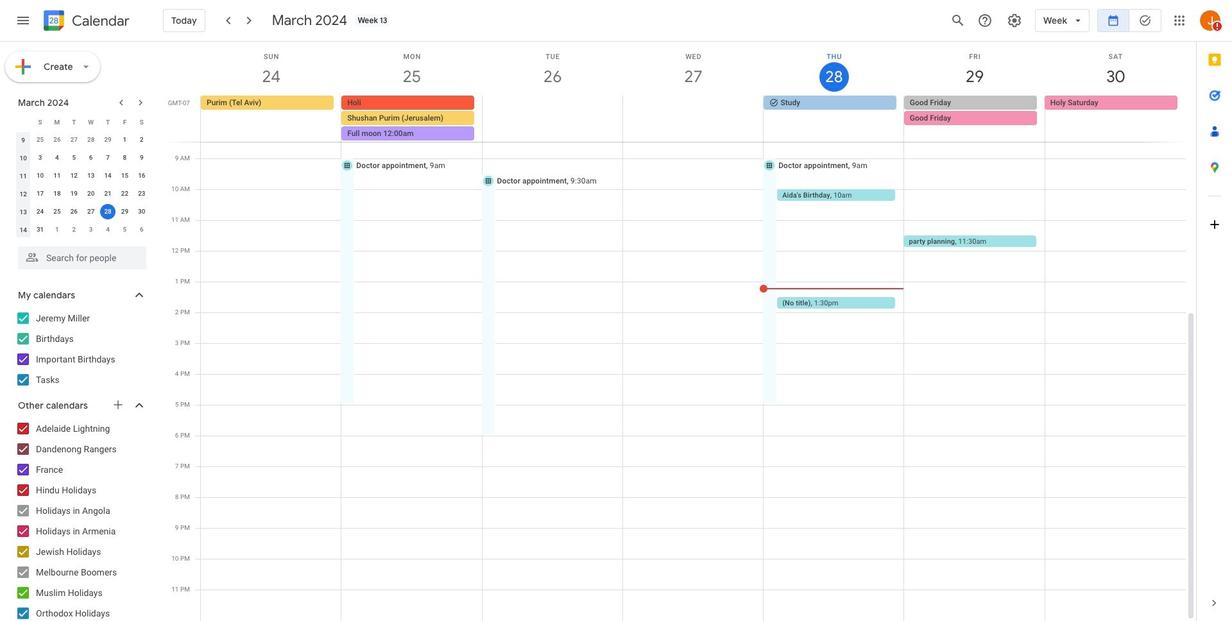 Task type: describe. For each thing, give the bounding box(es) containing it.
29 element
[[117, 204, 133, 220]]

31 element
[[32, 222, 48, 238]]

18 element
[[49, 186, 65, 202]]

heading inside calendar element
[[69, 13, 130, 29]]

other calendars list
[[3, 419, 159, 622]]

19 element
[[66, 186, 82, 202]]

28, today element
[[100, 204, 116, 220]]

2 element
[[134, 132, 150, 148]]

9 element
[[134, 150, 150, 166]]

5 element
[[66, 150, 82, 166]]

april 6 element
[[134, 222, 150, 238]]

3 element
[[32, 150, 48, 166]]

main drawer image
[[15, 13, 31, 28]]

11 element
[[49, 168, 65, 184]]

14 element
[[100, 168, 116, 184]]

calendar element
[[41, 8, 130, 36]]

4 element
[[49, 150, 65, 166]]

22 element
[[117, 186, 133, 202]]

my calendars list
[[3, 308, 159, 390]]

21 element
[[100, 186, 116, 202]]

april 3 element
[[83, 222, 99, 238]]

april 1 element
[[49, 222, 65, 238]]

february 25 element
[[32, 132, 48, 148]]

march 2024 grid
[[12, 113, 150, 239]]

Search for people text field
[[26, 247, 139, 270]]

settings menu image
[[1008, 13, 1023, 28]]

30 element
[[134, 204, 150, 220]]



Task type: locate. For each thing, give the bounding box(es) containing it.
23 element
[[134, 186, 150, 202]]

column header inside march 2024 grid
[[15, 113, 32, 131]]

row group inside march 2024 grid
[[15, 131, 150, 239]]

17 element
[[32, 186, 48, 202]]

cell
[[342, 96, 483, 142], [482, 96, 623, 142], [623, 96, 764, 142], [905, 96, 1045, 142], [99, 203, 116, 221]]

april 2 element
[[66, 222, 82, 238]]

february 26 element
[[49, 132, 65, 148]]

row group
[[15, 131, 150, 239]]

april 4 element
[[100, 222, 116, 238]]

cell inside march 2024 grid
[[99, 203, 116, 221]]

february 29 element
[[100, 132, 116, 148]]

6 element
[[83, 150, 99, 166]]

20 element
[[83, 186, 99, 202]]

13 element
[[83, 168, 99, 184]]

february 27 element
[[66, 132, 82, 148]]

tab list
[[1198, 42, 1233, 586]]

heading
[[69, 13, 130, 29]]

27 element
[[83, 204, 99, 220]]

25 element
[[49, 204, 65, 220]]

10 element
[[32, 168, 48, 184]]

12 element
[[66, 168, 82, 184]]

row
[[195, 96, 1197, 142], [15, 113, 150, 131], [15, 131, 150, 149], [15, 149, 150, 167], [15, 167, 150, 185], [15, 185, 150, 203], [15, 203, 150, 221], [15, 221, 150, 239]]

15 element
[[117, 168, 133, 184]]

grid
[[164, 42, 1197, 622]]

7 element
[[100, 150, 116, 166]]

26 element
[[66, 204, 82, 220]]

april 5 element
[[117, 222, 133, 238]]

column header
[[15, 113, 32, 131]]

None search field
[[0, 241, 159, 270]]

1 element
[[117, 132, 133, 148]]

add other calendars image
[[112, 399, 125, 412]]

24 element
[[32, 204, 48, 220]]

february 28 element
[[83, 132, 99, 148]]

8 element
[[117, 150, 133, 166]]

16 element
[[134, 168, 150, 184]]



Task type: vqa. For each thing, say whether or not it's contained in the screenshot.
'check' to the bottom
no



